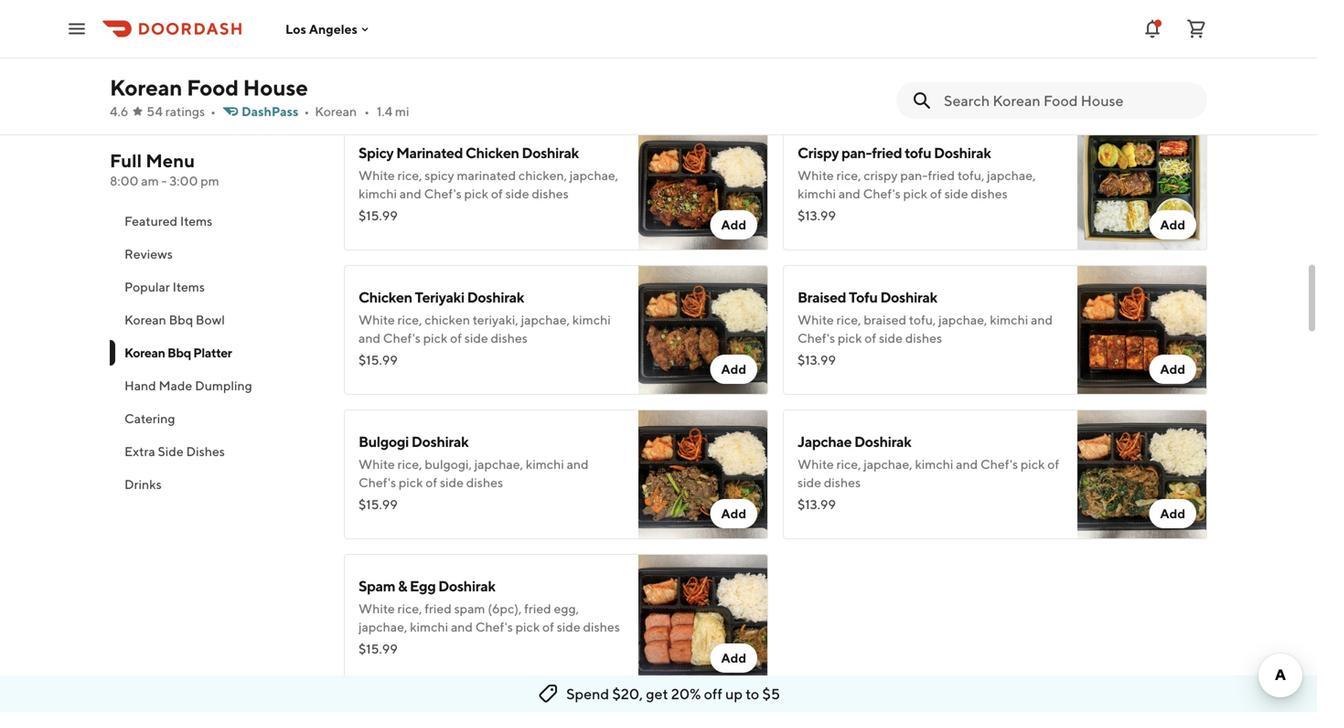 Task type: vqa. For each thing, say whether or not it's contained in the screenshot.
Creek
no



Task type: locate. For each thing, give the bounding box(es) containing it.
2 spicy from the top
[[425, 168, 455, 183]]

japchae, inside crispy pan-fried tofu doshirak white rice, crispy pan-fried tofu, japchae, kimchi and chef's pick of side dishes $13.99
[[988, 168, 1036, 183]]

items up korean bbq bowl
[[173, 280, 205, 295]]

pick inside white rice, la galbi, japchae, kimchi and chef's pick of side dishes
[[838, 42, 863, 57]]

doshirak up bulgogi,
[[412, 433, 469, 451]]

angeles
[[309, 21, 358, 36]]

bbq for platter
[[167, 345, 191, 361]]

1 vertical spatial pan-
[[901, 168, 928, 183]]

rice, inside white rice, la galbi, japchae, kimchi and chef's pick of side dishes
[[837, 23, 862, 38]]

and inside crispy pan-fried tofu doshirak white rice, crispy pan-fried tofu, japchae, kimchi and chef's pick of side dishes $13.99
[[839, 186, 861, 201]]

featured items button
[[110, 205, 322, 238]]

korean up 54
[[110, 75, 182, 101]]

kimchi inside bulgogi doshirak white rice, bulgogi, japchae, kimchi and chef's pick of side dishes $15.99
[[526, 457, 564, 472]]

1 vertical spatial spicy
[[425, 168, 455, 183]]

korean up hand
[[124, 345, 165, 361]]

chef's inside bulgogi doshirak white rice, bulgogi, japchae, kimchi and chef's pick of side dishes $15.99
[[359, 475, 396, 491]]

3:00
[[170, 173, 198, 189]]

0 vertical spatial $13.99
[[798, 208, 836, 223]]

$15.99 down spicy at the left
[[359, 208, 398, 223]]

1 vertical spatial items
[[173, 280, 205, 295]]

egg,
[[554, 602, 579, 617]]

white down spam
[[359, 602, 395, 617]]

marinated
[[457, 168, 516, 183]]

pan- down tofu
[[901, 168, 928, 183]]

8:00
[[110, 173, 139, 189]]

rice, down marinated
[[398, 168, 422, 183]]

dishes inside chicken teriyaki doshirak white rice, chicken teriyaki, japchae, kimchi and chef's pick of side dishes $15.99
[[491, 331, 528, 346]]

los angeles button
[[286, 21, 372, 36]]

$13.99 down crispy at the right of page
[[798, 208, 836, 223]]

2 $13.99 from the top
[[798, 353, 836, 368]]

korean bbq platter
[[124, 345, 232, 361]]

doshirak inside chicken teriyaki doshirak white rice, chicken teriyaki, japchae, kimchi and chef's pick of side dishes $15.99
[[467, 289, 524, 306]]

kimchi inside chicken teriyaki doshirak white rice, chicken teriyaki, japchae, kimchi and chef's pick of side dishes $15.99
[[573, 313, 611, 328]]

japchae, inside bulgogi doshirak white rice, bulgogi, japchae, kimchi and chef's pick of side dishes $15.99
[[475, 457, 523, 472]]

japchae, inside white rice, la galbi, japchae, kimchi and chef's pick of side dishes
[[921, 23, 969, 38]]

chef's inside white rice, la galbi, japchae, kimchi and chef's pick of side dishes
[[798, 42, 836, 57]]

white left the la
[[798, 23, 834, 38]]

0 vertical spatial chicken
[[466, 144, 519, 162]]

$15.99 inside chicken teriyaki doshirak white rice, chicken teriyaki, japchae, kimchi and chef's pick of side dishes $15.99
[[359, 353, 398, 368]]

pick inside chicken teriyaki doshirak white rice, chicken teriyaki, japchae, kimchi and chef's pick of side dishes $15.99
[[423, 331, 448, 346]]

bbq
[[169, 313, 193, 328], [167, 345, 191, 361]]

rice, inside spam & egg doshirak white rice, fried spam (6pc), fried egg, japchae, kimchi and chef's pick of side dishes $15.99
[[398, 602, 422, 617]]

$15.99 inside spam & egg doshirak white rice, fried spam (6pc), fried egg, japchae, kimchi and chef's pick of side dishes $15.99
[[359, 642, 398, 657]]

Item Search search field
[[944, 91, 1193, 111]]

house
[[243, 75, 308, 101]]

1 horizontal spatial tofu,
[[958, 168, 985, 183]]

pick inside spam & egg doshirak white rice, fried spam (6pc), fried egg, japchae, kimchi and chef's pick of side dishes $15.99
[[516, 620, 540, 635]]

rice, down bulgogi
[[398, 457, 422, 472]]

korean
[[110, 75, 182, 101], [315, 104, 357, 119], [124, 313, 166, 328], [124, 345, 165, 361]]

and inside chicken teriyaki doshirak white rice, chicken teriyaki, japchae, kimchi and chef's pick of side dishes $15.99
[[359, 331, 381, 346]]

3 $15.99 from the top
[[359, 497, 398, 513]]

doshirak right tofu
[[934, 144, 992, 162]]

add button for chicken teriyaki doshirak
[[711, 355, 758, 384]]

pan- up crispy
[[842, 144, 872, 162]]

$13.99 down japchae
[[798, 497, 836, 513]]

japchae, inside spam & egg doshirak white rice, fried spam (6pc), fried egg, japchae, kimchi and chef's pick of side dishes $15.99
[[359, 620, 408, 635]]

spend $20, get 20% off up to $5
[[567, 686, 781, 703]]

dishes inside white rice, spicy pork, japchae, kimchi and chef's pick of side dishes
[[467, 42, 503, 57]]

japchae, inside japchae doshirak white rice, japchae, kimchi and chef's pick of side dishes $13.99
[[864, 457, 913, 472]]

extra
[[124, 444, 155, 459]]

doshirak up chicken,
[[522, 144, 579, 162]]

$20,
[[613, 686, 643, 703]]

white inside bulgogi doshirak white rice, bulgogi, japchae, kimchi and chef's pick of side dishes $15.99
[[359, 457, 395, 472]]

of inside spicy marinated chicken doshirak white rice, spicy marinated chicken, japchae, kimchi and chef's pick of side dishes $15.99
[[491, 186, 503, 201]]

rice, inside japchae doshirak white rice, japchae, kimchi and chef's pick of side dishes $13.99
[[837, 457, 862, 472]]

3 $13.99 from the top
[[798, 497, 836, 513]]

items up reviews button
[[180, 214, 213, 229]]

drinks button
[[110, 469, 322, 502]]

dishes inside crispy pan-fried tofu doshirak white rice, crispy pan-fried tofu, japchae, kimchi and chef's pick of side dishes $13.99
[[971, 186, 1008, 201]]

items for featured items
[[180, 214, 213, 229]]

bulgogi
[[359, 433, 409, 451]]

white inside spicy marinated chicken doshirak white rice, spicy marinated chicken, japchae, kimchi and chef's pick of side dishes $15.99
[[359, 168, 395, 183]]

$15.99 inside spicy marinated chicken doshirak white rice, spicy marinated chicken, japchae, kimchi and chef's pick of side dishes $15.99
[[359, 208, 398, 223]]

chicken up marinated
[[466, 144, 519, 162]]

white down crispy at the right of page
[[798, 168, 834, 183]]

0 vertical spatial items
[[180, 214, 213, 229]]

spam & egg doshirak image
[[639, 555, 769, 685]]

dishes inside bulgogi doshirak white rice, bulgogi, japchae, kimchi and chef's pick of side dishes $15.99
[[467, 475, 503, 491]]

• for korean • 1.4 mi
[[364, 104, 370, 119]]

0 horizontal spatial chicken
[[359, 289, 412, 306]]

1 vertical spatial $13.99
[[798, 353, 836, 368]]

add for spam & egg doshirak
[[722, 651, 747, 666]]

tofu
[[849, 289, 878, 306]]

pick inside braised tofu doshirak white rice, braised tofu, japchae, kimchi and chef's pick of side dishes $13.99
[[838, 331, 863, 346]]

•
[[211, 104, 216, 119], [304, 104, 310, 119], [364, 104, 370, 119]]

chicken inside spicy marinated chicken doshirak white rice, spicy marinated chicken, japchae, kimchi and chef's pick of side dishes $15.99
[[466, 144, 519, 162]]

0 vertical spatial pan-
[[842, 144, 872, 162]]

• down food
[[211, 104, 216, 119]]

of inside bulgogi doshirak white rice, bulgogi, japchae, kimchi and chef's pick of side dishes $15.99
[[426, 475, 438, 491]]

rice, down tofu
[[837, 313, 862, 328]]

rice, left pork, at the left of page
[[398, 23, 422, 38]]

side inside bulgogi doshirak white rice, bulgogi, japchae, kimchi and chef's pick of side dishes $15.99
[[440, 475, 464, 491]]

white down braised
[[798, 313, 834, 328]]

side inside crispy pan-fried tofu doshirak white rice, crispy pan-fried tofu, japchae, kimchi and chef's pick of side dishes $13.99
[[945, 186, 969, 201]]

dishes
[[186, 444, 225, 459]]

add button for braised tofu doshirak
[[1150, 355, 1197, 384]]

white inside crispy pan-fried tofu doshirak white rice, crispy pan-fried tofu, japchae, kimchi and chef's pick of side dishes $13.99
[[798, 168, 834, 183]]

add for bulgogi doshirak
[[722, 507, 747, 522]]

doshirak right japchae
[[855, 433, 912, 451]]

rice, inside white rice, spicy pork, japchae, kimchi and chef's pick of side dishes
[[398, 23, 422, 38]]

side inside white rice, la galbi, japchae, kimchi and chef's pick of side dishes
[[879, 42, 903, 57]]

add button for spicy marinated chicken doshirak
[[711, 210, 758, 240]]

made
[[159, 378, 192, 394]]

galbi,
[[883, 23, 918, 38]]

rice, down teriyaki
[[398, 313, 422, 328]]

white down japchae
[[798, 457, 834, 472]]

hand made dumpling button
[[110, 370, 322, 403]]

1 spicy from the top
[[425, 23, 455, 38]]

doshirak inside spam & egg doshirak white rice, fried spam (6pc), fried egg, japchae, kimchi and chef's pick of side dishes $15.99
[[439, 578, 496, 595]]

add for crispy pan-fried tofu doshirak
[[1161, 217, 1186, 232]]

rice, inside chicken teriyaki doshirak white rice, chicken teriyaki, japchae, kimchi and chef's pick of side dishes $15.99
[[398, 313, 422, 328]]

$5
[[763, 686, 781, 703]]

kimchi inside white rice, la galbi, japchae, kimchi and chef's pick of side dishes
[[972, 23, 1010, 38]]

0 horizontal spatial tofu,
[[910, 313, 936, 328]]

side inside braised tofu doshirak white rice, braised tofu, japchae, kimchi and chef's pick of side dishes $13.99
[[879, 331, 903, 346]]

and
[[581, 23, 603, 38], [1013, 23, 1035, 38], [400, 186, 422, 201], [839, 186, 861, 201], [1031, 313, 1053, 328], [359, 331, 381, 346], [567, 457, 589, 472], [957, 457, 979, 472], [451, 620, 473, 635]]

am
[[141, 173, 159, 189]]

2 • from the left
[[304, 104, 310, 119]]

of inside braised tofu doshirak white rice, braised tofu, japchae, kimchi and chef's pick of side dishes $13.99
[[865, 331, 877, 346]]

white inside chicken teriyaki doshirak white rice, chicken teriyaki, japchae, kimchi and chef's pick of side dishes $15.99
[[359, 313, 395, 328]]

1 • from the left
[[211, 104, 216, 119]]

japchae doshirak white rice, japchae, kimchi and chef's pick of side dishes $13.99
[[798, 433, 1060, 513]]

items
[[180, 214, 213, 229], [173, 280, 205, 295]]

fried down tofu
[[928, 168, 956, 183]]

$15.99 down bulgogi
[[359, 497, 398, 513]]

chef's inside crispy pan-fried tofu doshirak white rice, crispy pan-fried tofu, japchae, kimchi and chef's pick of side dishes $13.99
[[864, 186, 901, 201]]

marinated
[[396, 144, 463, 162]]

doshirak inside bulgogi doshirak white rice, bulgogi, japchae, kimchi and chef's pick of side dishes $15.99
[[412, 433, 469, 451]]

add button for spam & egg doshirak
[[711, 644, 758, 674]]

0 vertical spatial spicy
[[425, 23, 455, 38]]

japchae,
[[489, 23, 538, 38], [921, 23, 969, 38], [570, 168, 619, 183], [988, 168, 1036, 183], [521, 313, 570, 328], [939, 313, 988, 328], [475, 457, 523, 472], [864, 457, 913, 472], [359, 620, 408, 635]]

rice, left crispy
[[837, 168, 862, 183]]

braised tofu doshirak image
[[1078, 265, 1208, 395]]

rice,
[[398, 23, 422, 38], [837, 23, 862, 38], [398, 168, 422, 183], [837, 168, 862, 183], [398, 313, 422, 328], [837, 313, 862, 328], [398, 457, 422, 472], [837, 457, 862, 472], [398, 602, 422, 617]]

dishes inside braised tofu doshirak white rice, braised tofu, japchae, kimchi and chef's pick of side dishes $13.99
[[906, 331, 943, 346]]

1 vertical spatial bbq
[[167, 345, 191, 361]]

side
[[440, 42, 464, 57], [879, 42, 903, 57], [506, 186, 529, 201], [945, 186, 969, 201], [465, 331, 488, 346], [879, 331, 903, 346], [440, 475, 464, 491], [798, 475, 822, 491], [557, 620, 581, 635]]

braised tofu doshirak white rice, braised tofu, japchae, kimchi and chef's pick of side dishes $13.99
[[798, 289, 1053, 368]]

side inside chicken teriyaki doshirak white rice, chicken teriyaki, japchae, kimchi and chef's pick of side dishes $15.99
[[465, 331, 488, 346]]

0 horizontal spatial •
[[211, 104, 216, 119]]

spend
[[567, 686, 610, 703]]

open menu image
[[66, 18, 88, 40]]

of inside chicken teriyaki doshirak white rice, chicken teriyaki, japchae, kimchi and chef's pick of side dishes $15.99
[[450, 331, 462, 346]]

white rice, la galbi, japchae, kimchi and chef's pick of side dishes
[[798, 23, 1035, 57]]

kimchi
[[540, 23, 579, 38], [972, 23, 1010, 38], [359, 186, 397, 201], [798, 186, 836, 201], [573, 313, 611, 328], [990, 313, 1029, 328], [526, 457, 564, 472], [916, 457, 954, 472], [410, 620, 449, 635]]

54 ratings •
[[147, 104, 216, 119]]

rice, down japchae
[[837, 457, 862, 472]]

kimchi inside braised tofu doshirak white rice, braised tofu, japchae, kimchi and chef's pick of side dishes $13.99
[[990, 313, 1029, 328]]

korean food house
[[110, 75, 308, 101]]

0 vertical spatial tofu,
[[958, 168, 985, 183]]

• right dashpass
[[304, 104, 310, 119]]

0 items, open order cart image
[[1186, 18, 1208, 40]]

bbq up made
[[167, 345, 191, 361]]

chicken left teriyaki
[[359, 289, 412, 306]]

chicken teriyaki doshirak image
[[639, 265, 769, 395]]

1 $13.99 from the top
[[798, 208, 836, 223]]

spicy
[[425, 23, 455, 38], [425, 168, 455, 183]]

$15.99
[[359, 208, 398, 223], [359, 353, 398, 368], [359, 497, 398, 513], [359, 642, 398, 657]]

and inside japchae doshirak white rice, japchae, kimchi and chef's pick of side dishes $13.99
[[957, 457, 979, 472]]

rice, left the la
[[837, 23, 862, 38]]

2 $15.99 from the top
[[359, 353, 398, 368]]

side inside white rice, spicy pork, japchae, kimchi and chef's pick of side dishes
[[440, 42, 464, 57]]

extra side dishes button
[[110, 436, 322, 469]]

$15.99 up bulgogi
[[359, 353, 398, 368]]

1.4
[[377, 104, 393, 119]]

galbi k-bbq doshirak image
[[1078, 0, 1208, 106]]

2 horizontal spatial •
[[364, 104, 370, 119]]

of
[[426, 42, 438, 57], [865, 42, 877, 57], [491, 186, 503, 201], [931, 186, 942, 201], [450, 331, 462, 346], [865, 331, 877, 346], [1048, 457, 1060, 472], [426, 475, 438, 491], [543, 620, 555, 635]]

white
[[359, 23, 395, 38], [798, 23, 834, 38], [359, 168, 395, 183], [798, 168, 834, 183], [359, 313, 395, 328], [798, 313, 834, 328], [359, 457, 395, 472], [798, 457, 834, 472], [359, 602, 395, 617]]

spicy down marinated
[[425, 168, 455, 183]]

tofu, inside crispy pan-fried tofu doshirak white rice, crispy pan-fried tofu, japchae, kimchi and chef's pick of side dishes $13.99
[[958, 168, 985, 183]]

spicy left pork, at the left of page
[[425, 23, 455, 38]]

korean inside button
[[124, 313, 166, 328]]

dishes inside spicy marinated chicken doshirak white rice, spicy marinated chicken, japchae, kimchi and chef's pick of side dishes $15.99
[[532, 186, 569, 201]]

$13.99
[[798, 208, 836, 223], [798, 353, 836, 368], [798, 497, 836, 513]]

fried
[[872, 144, 903, 162], [928, 168, 956, 183], [425, 602, 452, 617], [525, 602, 552, 617]]

(6pc),
[[488, 602, 522, 617]]

white down bulgogi
[[359, 457, 395, 472]]

bbq inside button
[[169, 313, 193, 328]]

white inside japchae doshirak white rice, japchae, kimchi and chef's pick of side dishes $13.99
[[798, 457, 834, 472]]

1 horizontal spatial pan-
[[901, 168, 928, 183]]

rice, inside braised tofu doshirak white rice, braised tofu, japchae, kimchi and chef's pick of side dishes $13.99
[[837, 313, 862, 328]]

$15.99 down spam
[[359, 642, 398, 657]]

1 horizontal spatial •
[[304, 104, 310, 119]]

braised
[[864, 313, 907, 328]]

white inside white rice, la galbi, japchae, kimchi and chef's pick of side dishes
[[798, 23, 834, 38]]

doshirak
[[522, 144, 579, 162], [934, 144, 992, 162], [467, 289, 524, 306], [881, 289, 938, 306], [412, 433, 469, 451], [855, 433, 912, 451], [439, 578, 496, 595]]

white down spicy at the left
[[359, 168, 395, 183]]

3 • from the left
[[364, 104, 370, 119]]

chef's inside spam & egg doshirak white rice, fried spam (6pc), fried egg, japchae, kimchi and chef's pick of side dishes $15.99
[[476, 620, 513, 635]]

tofu, right crispy
[[958, 168, 985, 183]]

los angeles
[[286, 21, 358, 36]]

la
[[864, 23, 881, 38]]

spam & egg doshirak white rice, fried spam (6pc), fried egg, japchae, kimchi and chef's pick of side dishes $15.99
[[359, 578, 620, 657]]

• left 1.4
[[364, 104, 370, 119]]

1 vertical spatial chicken
[[359, 289, 412, 306]]

dishes
[[467, 42, 503, 57], [906, 42, 943, 57], [532, 186, 569, 201], [971, 186, 1008, 201], [491, 331, 528, 346], [906, 331, 943, 346], [467, 475, 503, 491], [824, 475, 861, 491], [583, 620, 620, 635]]

korean down the popular
[[124, 313, 166, 328]]

featured items
[[124, 214, 213, 229]]

kimchi inside japchae doshirak white rice, japchae, kimchi and chef's pick of side dishes $13.99
[[916, 457, 954, 472]]

crispy
[[864, 168, 898, 183]]

and inside braised tofu doshirak white rice, braised tofu, japchae, kimchi and chef's pick of side dishes $13.99
[[1031, 313, 1053, 328]]

white right angeles
[[359, 23, 395, 38]]

1 $15.99 from the top
[[359, 208, 398, 223]]

tofu, right braised
[[910, 313, 936, 328]]

reviews button
[[110, 238, 322, 271]]

white left the 'chicken'
[[359, 313, 395, 328]]

chicken
[[466, 144, 519, 162], [359, 289, 412, 306]]

54
[[147, 104, 163, 119]]

$13.99 down braised
[[798, 353, 836, 368]]

1 vertical spatial tofu,
[[910, 313, 936, 328]]

doshirak up teriyaki,
[[467, 289, 524, 306]]

rice, down &
[[398, 602, 422, 617]]

side inside japchae doshirak white rice, japchae, kimchi and chef's pick of side dishes $13.99
[[798, 475, 822, 491]]

chef's
[[359, 42, 396, 57], [798, 42, 836, 57], [424, 186, 462, 201], [864, 186, 901, 201], [383, 331, 421, 346], [798, 331, 836, 346], [981, 457, 1019, 472], [359, 475, 396, 491], [476, 620, 513, 635]]

bbq left "bowl"
[[169, 313, 193, 328]]

doshirak up braised
[[881, 289, 938, 306]]

bulgogi doshirak image
[[639, 410, 769, 540]]

1 horizontal spatial chicken
[[466, 144, 519, 162]]

2 vertical spatial $13.99
[[798, 497, 836, 513]]

japchae
[[798, 433, 852, 451]]

egg
[[410, 578, 436, 595]]

0 vertical spatial bbq
[[169, 313, 193, 328]]

doshirak up spam
[[439, 578, 496, 595]]

korean for korean bbq bowl
[[124, 313, 166, 328]]

chef's inside braised tofu doshirak white rice, braised tofu, japchae, kimchi and chef's pick of side dishes $13.99
[[798, 331, 836, 346]]

4 $15.99 from the top
[[359, 642, 398, 657]]

korean left 1.4
[[315, 104, 357, 119]]

add button for crispy pan-fried tofu doshirak
[[1150, 210, 1197, 240]]

add
[[1161, 73, 1186, 88], [722, 217, 747, 232], [1161, 217, 1186, 232], [722, 362, 747, 377], [1161, 362, 1186, 377], [722, 507, 747, 522], [1161, 507, 1186, 522], [722, 651, 747, 666]]

spicy inside white rice, spicy pork, japchae, kimchi and chef's pick of side dishes
[[425, 23, 455, 38]]

rice, inside spicy marinated chicken doshirak white rice, spicy marinated chicken, japchae, kimchi and chef's pick of side dishes $15.99
[[398, 168, 422, 183]]

add button
[[1150, 66, 1197, 95], [711, 210, 758, 240], [1150, 210, 1197, 240], [711, 355, 758, 384], [1150, 355, 1197, 384], [711, 500, 758, 529], [1150, 500, 1197, 529], [711, 644, 758, 674]]



Task type: describe. For each thing, give the bounding box(es) containing it.
to
[[746, 686, 760, 703]]

pick inside spicy marinated chicken doshirak white rice, spicy marinated chicken, japchae, kimchi and chef's pick of side dishes $15.99
[[464, 186, 489, 201]]

pick inside japchae doshirak white rice, japchae, kimchi and chef's pick of side dishes $13.99
[[1021, 457, 1046, 472]]

of inside spam & egg doshirak white rice, fried spam (6pc), fried egg, japchae, kimchi and chef's pick of side dishes $15.99
[[543, 620, 555, 635]]

ratings
[[165, 104, 205, 119]]

tofu, inside braised tofu doshirak white rice, braised tofu, japchae, kimchi and chef's pick of side dishes $13.99
[[910, 313, 936, 328]]

hand
[[124, 378, 156, 394]]

and inside spicy marinated chicken doshirak white rice, spicy marinated chicken, japchae, kimchi and chef's pick of side dishes $15.99
[[400, 186, 422, 201]]

chicken teriyaki doshirak white rice, chicken teriyaki, japchae, kimchi and chef's pick of side dishes $15.99
[[359, 289, 611, 368]]

popular items
[[124, 280, 205, 295]]

kimchi inside white rice, spicy pork, japchae, kimchi and chef's pick of side dishes
[[540, 23, 579, 38]]

drinks
[[124, 477, 162, 492]]

teriyaki
[[415, 289, 465, 306]]

catering
[[124, 411, 175, 426]]

crispy pan-fried tofu doshirak image
[[1078, 121, 1208, 251]]

spam
[[454, 602, 485, 617]]

add for braised tofu doshirak
[[1161, 362, 1186, 377]]

dumpling
[[195, 378, 252, 394]]

white inside spam & egg doshirak white rice, fried spam (6pc), fried egg, japchae, kimchi and chef's pick of side dishes $15.99
[[359, 602, 395, 617]]

spicy
[[359, 144, 394, 162]]

spam
[[359, 578, 396, 595]]

pick inside white rice, spicy pork, japchae, kimchi and chef's pick of side dishes
[[399, 42, 423, 57]]

&
[[398, 578, 407, 595]]

add button for japchae doshirak
[[1150, 500, 1197, 529]]

popular items button
[[110, 271, 322, 304]]

dishes inside white rice, la galbi, japchae, kimchi and chef's pick of side dishes
[[906, 42, 943, 57]]

and inside spam & egg doshirak white rice, fried spam (6pc), fried egg, japchae, kimchi and chef's pick of side dishes $15.99
[[451, 620, 473, 635]]

fried left egg, on the left of page
[[525, 602, 552, 617]]

featured
[[124, 214, 178, 229]]

full menu 8:00 am - 3:00 pm
[[110, 150, 219, 189]]

korean for korean food house
[[110, 75, 182, 101]]

kimchi inside spicy marinated chicken doshirak white rice, spicy marinated chicken, japchae, kimchi and chef's pick of side dishes $15.99
[[359, 186, 397, 201]]

extra side dishes
[[124, 444, 225, 459]]

dashpass
[[242, 104, 299, 119]]

catering button
[[110, 403, 322, 436]]

dishes inside spam & egg doshirak white rice, fried spam (6pc), fried egg, japchae, kimchi and chef's pick of side dishes $15.99
[[583, 620, 620, 635]]

teriyaki,
[[473, 313, 519, 328]]

chicken inside chicken teriyaki doshirak white rice, chicken teriyaki, japchae, kimchi and chef's pick of side dishes $15.99
[[359, 289, 412, 306]]

korean for korean bbq platter
[[124, 345, 165, 361]]

korean • 1.4 mi
[[315, 104, 409, 119]]

spicy pork doshirak image
[[639, 0, 769, 106]]

bowl
[[196, 313, 225, 328]]

mi
[[395, 104, 409, 119]]

white inside braised tofu doshirak white rice, braised tofu, japchae, kimchi and chef's pick of side dishes $13.99
[[798, 313, 834, 328]]

doshirak inside braised tofu doshirak white rice, braised tofu, japchae, kimchi and chef's pick of side dishes $13.99
[[881, 289, 938, 306]]

kimchi inside crispy pan-fried tofu doshirak white rice, crispy pan-fried tofu, japchae, kimchi and chef's pick of side dishes $13.99
[[798, 186, 836, 201]]

spicy marinated chicken doshirak image
[[639, 121, 769, 251]]

• for dashpass •
[[304, 104, 310, 119]]

doshirak inside crispy pan-fried tofu doshirak white rice, crispy pan-fried tofu, japchae, kimchi and chef's pick of side dishes $13.99
[[934, 144, 992, 162]]

items for popular items
[[173, 280, 205, 295]]

off
[[704, 686, 723, 703]]

crispy pan-fried tofu doshirak white rice, crispy pan-fried tofu, japchae, kimchi and chef's pick of side dishes $13.99
[[798, 144, 1036, 223]]

doshirak inside spicy marinated chicken doshirak white rice, spicy marinated chicken, japchae, kimchi and chef's pick of side dishes $15.99
[[522, 144, 579, 162]]

-
[[162, 173, 167, 189]]

add for chicken teriyaki doshirak
[[722, 362, 747, 377]]

dashpass •
[[242, 104, 310, 119]]

fried up crispy
[[872, 144, 903, 162]]

korean bbq bowl
[[124, 313, 225, 328]]

and inside bulgogi doshirak white rice, bulgogi, japchae, kimchi and chef's pick of side dishes $15.99
[[567, 457, 589, 472]]

spicy marinated chicken doshirak white rice, spicy marinated chicken, japchae, kimchi and chef's pick of side dishes $15.99
[[359, 144, 619, 223]]

popular
[[124, 280, 170, 295]]

chef's inside white rice, spicy pork, japchae, kimchi and chef's pick of side dishes
[[359, 42, 396, 57]]

chicken,
[[519, 168, 567, 183]]

side inside spicy marinated chicken doshirak white rice, spicy marinated chicken, japchae, kimchi and chef's pick of side dishes $15.99
[[506, 186, 529, 201]]

pork,
[[457, 23, 487, 38]]

4.6
[[110, 104, 128, 119]]

add button for bulgogi doshirak
[[711, 500, 758, 529]]

chef's inside japchae doshirak white rice, japchae, kimchi and chef's pick of side dishes $13.99
[[981, 457, 1019, 472]]

$13.99 inside crispy pan-fried tofu doshirak white rice, crispy pan-fried tofu, japchae, kimchi and chef's pick of side dishes $13.99
[[798, 208, 836, 223]]

tofu
[[905, 144, 932, 162]]

menu
[[146, 150, 195, 172]]

los
[[286, 21, 306, 36]]

rice, inside bulgogi doshirak white rice, bulgogi, japchae, kimchi and chef's pick of side dishes $15.99
[[398, 457, 422, 472]]

$13.99 inside braised tofu doshirak white rice, braised tofu, japchae, kimchi and chef's pick of side dishes $13.99
[[798, 353, 836, 368]]

pick inside crispy pan-fried tofu doshirak white rice, crispy pan-fried tofu, japchae, kimchi and chef's pick of side dishes $13.99
[[904, 186, 928, 201]]

add for spicy marinated chicken doshirak
[[722, 217, 747, 232]]

reviews
[[124, 247, 173, 262]]

doshirak inside japchae doshirak white rice, japchae, kimchi and chef's pick of side dishes $13.99
[[855, 433, 912, 451]]

20%
[[671, 686, 701, 703]]

notification bell image
[[1142, 18, 1164, 40]]

$15.99 inside bulgogi doshirak white rice, bulgogi, japchae, kimchi and chef's pick of side dishes $15.99
[[359, 497, 398, 513]]

spicy inside spicy marinated chicken doshirak white rice, spicy marinated chicken, japchae, kimchi and chef's pick of side dishes $15.99
[[425, 168, 455, 183]]

white inside white rice, spicy pork, japchae, kimchi and chef's pick of side dishes
[[359, 23, 395, 38]]

japchae doshirak image
[[1078, 410, 1208, 540]]

of inside japchae doshirak white rice, japchae, kimchi and chef's pick of side dishes $13.99
[[1048, 457, 1060, 472]]

side inside spam & egg doshirak white rice, fried spam (6pc), fried egg, japchae, kimchi and chef's pick of side dishes $15.99
[[557, 620, 581, 635]]

of inside crispy pan-fried tofu doshirak white rice, crispy pan-fried tofu, japchae, kimchi and chef's pick of side dishes $13.99
[[931, 186, 942, 201]]

and inside white rice, spicy pork, japchae, kimchi and chef's pick of side dishes
[[581, 23, 603, 38]]

bulgogi,
[[425, 457, 472, 472]]

korean for korean • 1.4 mi
[[315, 104, 357, 119]]

food
[[187, 75, 239, 101]]

japchae, inside white rice, spicy pork, japchae, kimchi and chef's pick of side dishes
[[489, 23, 538, 38]]

korean bbq bowl button
[[110, 304, 322, 337]]

dishes inside japchae doshirak white rice, japchae, kimchi and chef's pick of side dishes $13.99
[[824, 475, 861, 491]]

full
[[110, 150, 142, 172]]

chef's inside chicken teriyaki doshirak white rice, chicken teriyaki, japchae, kimchi and chef's pick of side dishes $15.99
[[383, 331, 421, 346]]

get
[[646, 686, 669, 703]]

chicken
[[425, 313, 470, 328]]

of inside white rice, la galbi, japchae, kimchi and chef's pick of side dishes
[[865, 42, 877, 57]]

of inside white rice, spicy pork, japchae, kimchi and chef's pick of side dishes
[[426, 42, 438, 57]]

and inside white rice, la galbi, japchae, kimchi and chef's pick of side dishes
[[1013, 23, 1035, 38]]

bulgogi doshirak white rice, bulgogi, japchae, kimchi and chef's pick of side dishes $15.99
[[359, 433, 589, 513]]

braised
[[798, 289, 847, 306]]

add for japchae doshirak
[[1161, 507, 1186, 522]]

white rice, spicy pork, japchae, kimchi and chef's pick of side dishes
[[359, 23, 603, 57]]

crispy
[[798, 144, 839, 162]]

bbq for bowl
[[169, 313, 193, 328]]

chef's inside spicy marinated chicken doshirak white rice, spicy marinated chicken, japchae, kimchi and chef's pick of side dishes $15.99
[[424, 186, 462, 201]]

fried down egg
[[425, 602, 452, 617]]

pm
[[201, 173, 219, 189]]

pick inside bulgogi doshirak white rice, bulgogi, japchae, kimchi and chef's pick of side dishes $15.99
[[399, 475, 423, 491]]

japchae, inside chicken teriyaki doshirak white rice, chicken teriyaki, japchae, kimchi and chef's pick of side dishes $15.99
[[521, 313, 570, 328]]

up
[[726, 686, 743, 703]]

japchae, inside spicy marinated chicken doshirak white rice, spicy marinated chicken, japchae, kimchi and chef's pick of side dishes $15.99
[[570, 168, 619, 183]]

0 horizontal spatial pan-
[[842, 144, 872, 162]]

hand made dumpling
[[124, 378, 252, 394]]

side
[[158, 444, 184, 459]]

rice, inside crispy pan-fried tofu doshirak white rice, crispy pan-fried tofu, japchae, kimchi and chef's pick of side dishes $13.99
[[837, 168, 862, 183]]

japchae, inside braised tofu doshirak white rice, braised tofu, japchae, kimchi and chef's pick of side dishes $13.99
[[939, 313, 988, 328]]

platter
[[193, 345, 232, 361]]

kimchi inside spam & egg doshirak white rice, fried spam (6pc), fried egg, japchae, kimchi and chef's pick of side dishes $15.99
[[410, 620, 449, 635]]



